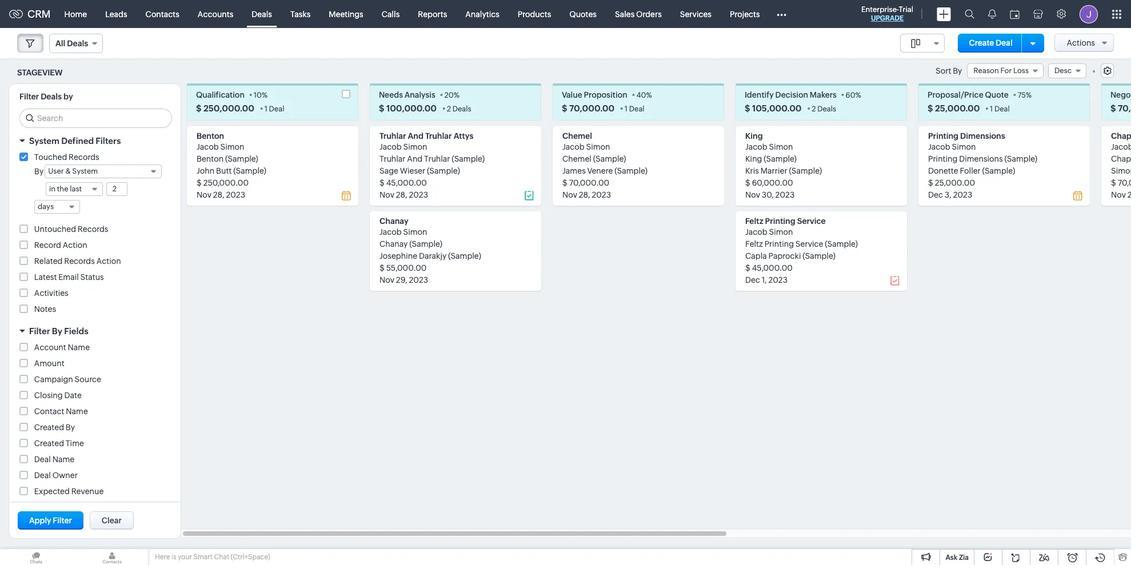 Task type: vqa. For each thing, say whether or not it's contained in the screenshot.
Campaign Source
yes



Task type: locate. For each thing, give the bounding box(es) containing it.
250,000.00 down butt
[[203, 179, 249, 188]]

defined
[[61, 136, 94, 146]]

25,000.00 up '3,'
[[935, 179, 975, 188]]

0 vertical spatial created
[[34, 423, 64, 432]]

3 28, from the left
[[579, 191, 590, 200]]

system inside system defined filters dropdown button
[[29, 136, 59, 146]]

service up capla paprocki (sample) link
[[796, 240, 823, 249]]

0 vertical spatial 70,000.00
[[569, 104, 615, 113]]

nov for benton jacob simon benton (sample) john butt (sample) $ 250,000.00 nov 28, 2023
[[197, 191, 211, 200]]

benton up benton (sample) "link" at top left
[[197, 132, 224, 141]]

service
[[797, 217, 826, 226], [796, 240, 823, 249]]

1 horizontal spatial system
[[72, 167, 98, 176]]

3 1 from the left
[[990, 105, 993, 113]]

29,
[[396, 276, 407, 285]]

70,000.00
[[569, 104, 615, 113], [569, 179, 609, 188]]

1 horizontal spatial 28,
[[396, 191, 407, 200]]

0 horizontal spatial 2
[[447, 105, 451, 113]]

1 down 10 %
[[264, 105, 267, 113]]

1 horizontal spatial 2 deals
[[812, 105, 836, 113]]

jacob inside truhlar and truhlar attys jacob simon truhlar and truhlar (sample) sage wieser (sample) $ 45,000.00 nov 28, 2023
[[380, 142, 402, 152]]

needs analysis
[[379, 90, 435, 100]]

(sample) up kris marrier (sample) link
[[764, 155, 797, 164]]

$ inside truhlar and truhlar attys jacob simon truhlar and truhlar (sample) sage wieser (sample) $ 45,000.00 nov 28, 2023
[[380, 179, 385, 188]]

chap link up simon link
[[1111, 155, 1131, 164]]

2 vertical spatial name
[[52, 455, 74, 464]]

$ down capla
[[745, 264, 750, 273]]

1 1 deal from the left
[[264, 105, 284, 113]]

dimensions up the printing dimensions (sample) link
[[960, 132, 1005, 141]]

jacob up sage
[[380, 142, 402, 152]]

system defined filters button
[[9, 131, 181, 151]]

desc
[[1055, 66, 1072, 75]]

0 vertical spatial king
[[745, 132, 763, 141]]

quote
[[985, 90, 1009, 100]]

28, down butt
[[213, 191, 224, 200]]

jacob inside king jacob simon king (sample) kris marrier (sample) $ 60,000.00 nov 30, 2023
[[745, 142, 768, 152]]

1 horizontal spatial 1 deal
[[625, 105, 645, 113]]

deal down 40
[[629, 105, 645, 113]]

filter right apply
[[53, 516, 72, 525]]

contact name
[[34, 407, 88, 416]]

deal
[[996, 38, 1013, 47], [269, 105, 284, 113], [629, 105, 645, 113], [995, 105, 1010, 113], [34, 455, 51, 464], [34, 471, 51, 480]]

deal inside button
[[996, 38, 1013, 47]]

deal up expected
[[34, 471, 51, 480]]

nov inside chanay jacob simon chanay (sample) josephine darakjy (sample) $ 55,000.00 nov 29, 2023
[[380, 276, 394, 285]]

name down "date"
[[66, 407, 88, 416]]

0 vertical spatial chanay
[[380, 217, 408, 226]]

and down 100,000.00 at the top left of page
[[408, 132, 424, 141]]

benton link
[[197, 132, 224, 141]]

campaign
[[34, 375, 73, 384]]

notes
[[34, 305, 56, 314]]

2 king from the top
[[745, 155, 762, 164]]

jacob down king link
[[745, 142, 768, 152]]

value proposition
[[562, 90, 628, 100]]

1 for $ 70,000.00
[[625, 105, 628, 113]]

nov down simon link
[[1111, 191, 1126, 200]]

king up king (sample) link at the top of page
[[745, 132, 763, 141]]

venere
[[587, 167, 613, 176]]

105,000.00
[[752, 104, 802, 113]]

28, inside chemel jacob simon chemel (sample) james venere (sample) $ 70,000.00 nov 28, 2023
[[579, 191, 590, 200]]

0 vertical spatial chemel
[[562, 132, 592, 141]]

2023 right 29,
[[409, 276, 428, 285]]

name for deal name
[[52, 455, 74, 464]]

donette foller (sample) link
[[928, 167, 1015, 176]]

0 vertical spatial 250,000.00
[[203, 104, 254, 113]]

revenue
[[71, 487, 104, 496]]

1 vertical spatial created
[[34, 439, 64, 448]]

nov for chemel jacob simon chemel (sample) james venere (sample) $ 70,000.00 nov 28, 2023
[[562, 191, 577, 200]]

nov left 30,
[[745, 191, 760, 200]]

feltz printing service (sample) link
[[745, 240, 858, 249]]

$ inside king jacob simon king (sample) kris marrier (sample) $ 60,000.00 nov 30, 2023
[[745, 179, 750, 188]]

2023 inside the printing dimensions jacob simon printing dimensions (sample) donette foller (sample) $ 25,000.00 dec 3, 2023
[[953, 191, 972, 200]]

(sample) down benton (sample) "link" at top left
[[233, 167, 266, 176]]

action up status
[[96, 257, 121, 266]]

printing down 30,
[[765, 217, 795, 226]]

name down fields
[[68, 343, 90, 352]]

2 70,000.00 from the top
[[569, 179, 609, 188]]

2 deals for $ 100,000.00
[[447, 105, 471, 113]]

$ 250,000.00
[[196, 104, 254, 113]]

1 horizontal spatial action
[[96, 257, 121, 266]]

nov inside truhlar and truhlar attys jacob simon truhlar and truhlar (sample) sage wieser (sample) $ 45,000.00 nov 28, 2023
[[380, 191, 394, 200]]

1 vertical spatial benton
[[197, 155, 224, 164]]

0 vertical spatial name
[[68, 343, 90, 352]]

feltz
[[745, 217, 763, 226], [745, 240, 763, 249]]

1 vertical spatial dimensions
[[959, 155, 1003, 164]]

email
[[58, 273, 79, 282]]

nov inside benton jacob simon benton (sample) john butt (sample) $ 250,000.00 nov 28, 2023
[[197, 191, 211, 200]]

by
[[63, 92, 73, 101]]

(sample) right marrier
[[789, 167, 822, 176]]

2 vertical spatial filter
[[53, 516, 72, 525]]

250,000.00 down qualification
[[203, 104, 254, 113]]

Other Modules field
[[769, 5, 794, 23]]

1 vertical spatial chemel
[[562, 155, 592, 164]]

$ down josephine
[[380, 264, 385, 273]]

25,000.00
[[935, 104, 980, 113], [935, 179, 975, 188]]

deals down 20 %
[[453, 105, 471, 113]]

2023 right 1,
[[768, 276, 788, 285]]

% right qualification
[[262, 91, 268, 100]]

0 vertical spatial 25,000.00
[[935, 104, 980, 113]]

1 vertical spatial chanay
[[380, 240, 408, 249]]

create menu element
[[930, 0, 958, 28]]

by for sort
[[953, 66, 962, 76]]

nov inside chap jacob chap simon $ 70,0 nov 2
[[1111, 191, 1126, 200]]

2 down makers
[[812, 105, 816, 113]]

2 horizontal spatial 2
[[1128, 191, 1131, 200]]

dec inside the printing dimensions jacob simon printing dimensions (sample) donette foller (sample) $ 25,000.00 dec 3, 2023
[[928, 191, 943, 200]]

1 vertical spatial action
[[96, 257, 121, 266]]

system right &
[[72, 167, 98, 176]]

2 2 deals from the left
[[812, 105, 836, 113]]

chemel up 'chemel (sample)' link
[[562, 132, 592, 141]]

40
[[636, 91, 646, 100]]

action up related records action
[[63, 241, 87, 250]]

70,0 down simon link
[[1118, 179, 1131, 188]]

2023 down 'sage wieser (sample)' link
[[409, 191, 428, 200]]

deal right create
[[996, 38, 1013, 47]]

$ down negot
[[1111, 104, 1116, 113]]

identify decision makers
[[745, 90, 837, 100]]

2 created from the top
[[34, 439, 64, 448]]

0 vertical spatial 70,0
[[1118, 104, 1131, 113]]

records for touched
[[69, 153, 99, 162]]

2023 right 30,
[[775, 191, 795, 200]]

2023 inside chanay jacob simon chanay (sample) josephine darakjy (sample) $ 55,000.00 nov 29, 2023
[[409, 276, 428, 285]]

truhlar and truhlar (sample) link
[[380, 155, 485, 164]]

$ inside the printing dimensions jacob simon printing dimensions (sample) donette foller (sample) $ 25,000.00 dec 3, 2023
[[928, 179, 933, 188]]

projects link
[[721, 0, 769, 28]]

70,000.00 down venere
[[569, 179, 609, 188]]

2 1 deal from the left
[[625, 105, 645, 113]]

0 vertical spatial dec
[[928, 191, 943, 200]]

deals right all
[[67, 39, 88, 48]]

75
[[1018, 91, 1026, 100]]

nov down sage
[[380, 191, 394, 200]]

250,000.00
[[203, 104, 254, 113], [203, 179, 249, 188]]

2023 inside chemel jacob simon chemel (sample) james venere (sample) $ 70,000.00 nov 28, 2023
[[592, 191, 611, 200]]

chats image
[[0, 549, 72, 565]]

records for untouched
[[78, 225, 108, 234]]

by up account name
[[52, 327, 62, 336]]

1 created from the top
[[34, 423, 64, 432]]

1 vertical spatial chap
[[1111, 155, 1131, 164]]

0 horizontal spatial 45,000.00
[[386, 179, 427, 188]]

owner
[[52, 471, 78, 480]]

jacob up capla
[[745, 228, 768, 237]]

1 vertical spatial feltz
[[745, 240, 763, 249]]

User & System field
[[45, 165, 162, 179]]

contact
[[34, 407, 64, 416]]

28, inside truhlar and truhlar attys jacob simon truhlar and truhlar (sample) sage wieser (sample) $ 45,000.00 nov 28, 2023
[[396, 191, 407, 200]]

nov inside chemel jacob simon chemel (sample) james venere (sample) $ 70,000.00 nov 28, 2023
[[562, 191, 577, 200]]

nov down john
[[197, 191, 211, 200]]

5 % from the left
[[1026, 91, 1032, 100]]

account
[[34, 343, 66, 352]]

printing up paprocki
[[765, 240, 794, 249]]

created up deal name
[[34, 439, 64, 448]]

% down loss
[[1026, 91, 1032, 100]]

2 % from the left
[[454, 91, 460, 100]]

create menu image
[[937, 7, 951, 21]]

3 % from the left
[[646, 91, 652, 100]]

None field
[[900, 34, 945, 53]]

1 vertical spatial name
[[66, 407, 88, 416]]

chanay (sample) link
[[380, 240, 442, 249]]

70,0 inside negot $ 70,0
[[1118, 104, 1131, 113]]

2 25,000.00 from the top
[[935, 179, 975, 188]]

2023 down john butt (sample) link
[[226, 191, 245, 200]]

0 horizontal spatial action
[[63, 241, 87, 250]]

2 horizontal spatial 1 deal
[[990, 105, 1010, 113]]

2 horizontal spatial 28,
[[579, 191, 590, 200]]

records for related
[[64, 257, 95, 266]]

dimensions up donette foller (sample) link
[[959, 155, 1003, 164]]

truhlar and truhlar attys link
[[380, 132, 473, 141]]

1 chap link from the top
[[1111, 132, 1131, 141]]

king link
[[745, 132, 763, 141]]

jacob up donette
[[928, 142, 950, 152]]

2 for 100,000.00
[[447, 105, 451, 113]]

loss
[[1013, 66, 1029, 75]]

1 vertical spatial 70,0
[[1118, 179, 1131, 188]]

services
[[680, 9, 712, 19]]

1 2 deals from the left
[[447, 105, 471, 113]]

2 28, from the left
[[396, 191, 407, 200]]

1 horizontal spatial dec
[[928, 191, 943, 200]]

(sample)
[[225, 155, 258, 164], [452, 155, 485, 164], [593, 155, 626, 164], [764, 155, 797, 164], [1005, 155, 1038, 164], [233, 167, 266, 176], [427, 167, 460, 176], [615, 167, 648, 176], [789, 167, 822, 176], [982, 167, 1015, 176], [409, 240, 442, 249], [825, 240, 858, 249], [448, 252, 481, 261], [803, 252, 836, 261]]

calendar image
[[1010, 9, 1020, 19]]

2 down "20"
[[447, 105, 451, 113]]

1 vertical spatial 25,000.00
[[935, 179, 975, 188]]

2 250,000.00 from the top
[[203, 179, 249, 188]]

1 horizontal spatial 1
[[625, 105, 628, 113]]

deal down quote
[[995, 105, 1010, 113]]

filter inside "dropdown button"
[[29, 327, 50, 336]]

king jacob simon king (sample) kris marrier (sample) $ 60,000.00 nov 30, 2023
[[745, 132, 822, 200]]

analysis
[[405, 90, 435, 100]]

1 for $ 25,000.00
[[990, 105, 993, 113]]

jacob down chemel link
[[562, 142, 585, 152]]

your
[[178, 553, 192, 561]]

2 benton from the top
[[197, 155, 224, 164]]

in
[[49, 185, 56, 193]]

last
[[70, 185, 82, 193]]

25,000.00 inside the printing dimensions jacob simon printing dimensions (sample) donette foller (sample) $ 25,000.00 dec 3, 2023
[[935, 179, 975, 188]]

2 chap from the top
[[1111, 155, 1131, 164]]

created
[[34, 423, 64, 432], [34, 439, 64, 448]]

products link
[[509, 0, 560, 28]]

by up time
[[66, 423, 75, 432]]

untouched
[[34, 225, 76, 234]]

Reason For Loss field
[[967, 63, 1044, 78]]

1 chap from the top
[[1111, 132, 1131, 141]]

2 1 from the left
[[625, 105, 628, 113]]

wieser
[[400, 167, 425, 176]]

2 deals
[[447, 105, 471, 113], [812, 105, 836, 113]]

$ down james
[[562, 179, 567, 188]]

jacob up simon link
[[1111, 142, 1131, 152]]

1 1 from the left
[[264, 105, 267, 113]]

$ inside chanay jacob simon chanay (sample) josephine darakjy (sample) $ 55,000.00 nov 29, 2023
[[380, 264, 385, 273]]

nov inside king jacob simon king (sample) kris marrier (sample) $ 60,000.00 nov 30, 2023
[[745, 191, 760, 200]]

28, inside benton jacob simon benton (sample) john butt (sample) $ 250,000.00 nov 28, 2023
[[213, 191, 224, 200]]

created by
[[34, 423, 75, 432]]

3 1 deal from the left
[[990, 105, 1010, 113]]

0 vertical spatial system
[[29, 136, 59, 146]]

25,000.00 down proposal/price
[[935, 104, 980, 113]]

0 horizontal spatial system
[[29, 136, 59, 146]]

makers
[[810, 90, 837, 100]]

1 vertical spatial dec
[[745, 276, 760, 285]]

chemel link
[[562, 132, 592, 141]]

created for created time
[[34, 439, 64, 448]]

related records action
[[34, 257, 121, 266]]

2 inside chap jacob chap simon $ 70,0 nov 2
[[1128, 191, 1131, 200]]

1 horizontal spatial 45,000.00
[[752, 264, 793, 273]]

name for contact name
[[66, 407, 88, 416]]

1 vertical spatial filter
[[29, 327, 50, 336]]

1 28, from the left
[[213, 191, 224, 200]]

$ down needs
[[379, 104, 384, 113]]

0 vertical spatial benton
[[197, 132, 224, 141]]

dec left '3,'
[[928, 191, 943, 200]]

28, for $ 70,000.00
[[579, 191, 590, 200]]

by for created
[[66, 423, 75, 432]]

truhlar down $ 100,000.00
[[380, 132, 406, 141]]

capla paprocki (sample) link
[[745, 252, 836, 261]]

dec left 1,
[[745, 276, 760, 285]]

latest email status
[[34, 273, 104, 282]]

apply
[[29, 516, 51, 525]]

28, down james
[[579, 191, 590, 200]]

proposal/price quote
[[928, 90, 1009, 100]]

1 vertical spatial 250,000.00
[[203, 179, 249, 188]]

2 horizontal spatial 1
[[990, 105, 993, 113]]

by inside "dropdown button"
[[52, 327, 62, 336]]

2023 inside king jacob simon king (sample) kris marrier (sample) $ 60,000.00 nov 30, 2023
[[775, 191, 795, 200]]

$ down sage
[[380, 179, 385, 188]]

contacts
[[146, 9, 179, 19]]

records
[[69, 153, 99, 162], [78, 225, 108, 234], [64, 257, 95, 266]]

filter for filter deals by
[[19, 92, 39, 101]]

user & system
[[48, 167, 98, 176]]

1 70,0 from the top
[[1118, 104, 1131, 113]]

benton up john
[[197, 155, 224, 164]]

28,
[[213, 191, 224, 200], [396, 191, 407, 200], [579, 191, 590, 200]]

profile image
[[1080, 5, 1098, 23]]

70,0 down negot
[[1118, 104, 1131, 113]]

nov for king jacob simon king (sample) kris marrier (sample) $ 60,000.00 nov 30, 2023
[[745, 191, 760, 200]]

created for created by
[[34, 423, 64, 432]]

2 vertical spatial records
[[64, 257, 95, 266]]

service up feltz printing service (sample) link
[[797, 217, 826, 226]]

deals link
[[243, 0, 281, 28]]

the
[[57, 185, 68, 193]]

4 % from the left
[[855, 91, 861, 100]]

dimensions
[[960, 132, 1005, 141], [959, 155, 1003, 164]]

0 horizontal spatial 2 deals
[[447, 105, 471, 113]]

chap
[[1111, 132, 1131, 141], [1111, 155, 1131, 164]]

status
[[80, 273, 104, 282]]

nov down james
[[562, 191, 577, 200]]

qualification
[[196, 90, 245, 100]]

chap up simon link
[[1111, 155, 1131, 164]]

1 vertical spatial king
[[745, 155, 762, 164]]

feltz down 30,
[[745, 217, 763, 226]]

0 vertical spatial feltz
[[745, 217, 763, 226]]

$ down john
[[197, 179, 202, 188]]

0 vertical spatial chap
[[1111, 132, 1131, 141]]

by for filter
[[52, 327, 62, 336]]

1 horizontal spatial 2
[[812, 105, 816, 113]]

1 vertical spatial 45,000.00
[[752, 264, 793, 273]]

% right makers
[[855, 91, 861, 100]]

1 down proposition
[[625, 105, 628, 113]]

jacob down benton link
[[197, 142, 219, 152]]

250,000.00 inside benton jacob simon benton (sample) john butt (sample) $ 250,000.00 nov 28, 2023
[[203, 179, 249, 188]]

0 vertical spatial records
[[69, 153, 99, 162]]

0 horizontal spatial 1 deal
[[264, 105, 284, 113]]

2 feltz from the top
[[745, 240, 763, 249]]

45,000.00 inside truhlar and truhlar attys jacob simon truhlar and truhlar (sample) sage wieser (sample) $ 45,000.00 nov 28, 2023
[[386, 179, 427, 188]]

2 deals down makers
[[812, 105, 836, 113]]

1 vertical spatial chap link
[[1111, 155, 1131, 164]]

$ down the kris
[[745, 179, 750, 188]]

search image
[[965, 9, 975, 19]]

simon inside benton jacob simon benton (sample) john butt (sample) $ 250,000.00 nov 28, 2023
[[220, 142, 244, 152]]

decision
[[775, 90, 808, 100]]

45,000.00 down wieser
[[386, 179, 427, 188]]

2 70,0 from the top
[[1118, 179, 1131, 188]]

stageview
[[17, 68, 63, 77]]

0 vertical spatial chap link
[[1111, 132, 1131, 141]]

0 vertical spatial filter
[[19, 92, 39, 101]]

0 horizontal spatial dec
[[745, 276, 760, 285]]

$ down donette
[[928, 179, 933, 188]]

nov
[[197, 191, 211, 200], [380, 191, 394, 200], [562, 191, 577, 200], [745, 191, 760, 200], [1111, 191, 1126, 200], [380, 276, 394, 285]]

1 vertical spatial 70,000.00
[[569, 179, 609, 188]]

filter deals by
[[19, 92, 73, 101]]

0 vertical spatial 45,000.00
[[386, 179, 427, 188]]

sage
[[380, 167, 398, 176]]

2 deals for $ 105,000.00
[[812, 105, 836, 113]]

fields
[[64, 327, 88, 336]]

reports
[[418, 9, 447, 19]]

1 vertical spatial system
[[72, 167, 98, 176]]

None text field
[[107, 183, 127, 196]]

name up owner
[[52, 455, 74, 464]]

$ down simon link
[[1111, 179, 1116, 188]]

70,000.00 down value proposition
[[569, 104, 615, 113]]

name for account name
[[68, 343, 90, 352]]

orders
[[636, 9, 662, 19]]

dec inside feltz printing service jacob simon feltz printing service (sample) capla paprocki (sample) $ 45,000.00 dec 1, 2023
[[745, 276, 760, 285]]

1 vertical spatial records
[[78, 225, 108, 234]]

name
[[68, 343, 90, 352], [66, 407, 88, 416], [52, 455, 74, 464]]

0 horizontal spatial 1
[[264, 105, 267, 113]]

0 horizontal spatial 28,
[[213, 191, 224, 200]]

% right proposition
[[646, 91, 652, 100]]

home
[[64, 9, 87, 19]]

0 vertical spatial and
[[408, 132, 424, 141]]

simon inside truhlar and truhlar attys jacob simon truhlar and truhlar (sample) sage wieser (sample) $ 45,000.00 nov 28, 2023
[[403, 142, 427, 152]]

2023 down venere
[[592, 191, 611, 200]]

apply filter
[[29, 516, 72, 525]]



Task type: describe. For each thing, give the bounding box(es) containing it.
deal owner
[[34, 471, 78, 480]]

untouched records
[[34, 225, 108, 234]]

1 deal for 70,000.00
[[625, 105, 645, 113]]

truhlar up 'sage wieser (sample)' link
[[424, 155, 450, 164]]

record action
[[34, 241, 87, 250]]

% for $ 100,000.00
[[454, 91, 460, 100]]

1 chanay from the top
[[380, 217, 408, 226]]

deals inside field
[[67, 39, 88, 48]]

30,
[[762, 191, 774, 200]]

2 chemel from the top
[[562, 155, 592, 164]]

reason
[[974, 66, 999, 75]]

contacts link
[[136, 0, 189, 28]]

products
[[518, 9, 551, 19]]

1 vertical spatial service
[[796, 240, 823, 249]]

1 deal for 25,000.00
[[990, 105, 1010, 113]]

% for $ 105,000.00
[[855, 91, 861, 100]]

touched
[[34, 153, 67, 162]]

by left user
[[34, 167, 44, 176]]

&
[[65, 167, 71, 176]]

here is your smart chat (ctrl+space)
[[155, 553, 270, 561]]

butt
[[216, 167, 232, 176]]

is
[[171, 553, 176, 561]]

quotes
[[569, 9, 597, 19]]

(sample) down the truhlar and truhlar (sample) link in the left of the page
[[427, 167, 460, 176]]

john butt (sample) link
[[197, 167, 266, 176]]

search element
[[958, 0, 981, 28]]

0 vertical spatial service
[[797, 217, 826, 226]]

1 vertical spatial and
[[407, 155, 423, 164]]

(sample) right darakjy
[[448, 252, 481, 261]]

meetings link
[[320, 0, 373, 28]]

nov for chanay jacob simon chanay (sample) josephine darakjy (sample) $ 55,000.00 nov 29, 2023
[[380, 276, 394, 285]]

$ 70,000.00
[[562, 104, 615, 113]]

home link
[[55, 0, 96, 28]]

services link
[[671, 0, 721, 28]]

create
[[969, 38, 994, 47]]

for
[[1001, 66, 1012, 75]]

20
[[444, 91, 454, 100]]

record
[[34, 241, 61, 250]]

upgrade
[[871, 14, 904, 22]]

2 for 105,000.00
[[812, 105, 816, 113]]

deals down makers
[[817, 105, 836, 113]]

$ down qualification
[[196, 104, 202, 113]]

expected
[[34, 487, 70, 496]]

sort by
[[936, 66, 962, 76]]

zia
[[959, 554, 969, 562]]

filters
[[96, 136, 121, 146]]

deals left "by"
[[41, 92, 62, 101]]

filter for filter by fields
[[29, 327, 50, 336]]

negot
[[1111, 90, 1131, 100]]

filter by fields button
[[9, 321, 181, 341]]

(sample) down the printing dimensions (sample) link
[[982, 167, 1015, 176]]

2 chanay from the top
[[380, 240, 408, 249]]

(sample) up donette foller (sample) link
[[1005, 155, 1038, 164]]

simon inside chanay jacob simon chanay (sample) josephine darakjy (sample) $ 55,000.00 nov 29, 2023
[[403, 228, 427, 237]]

time
[[66, 439, 84, 448]]

create deal
[[969, 38, 1013, 47]]

2023 inside truhlar and truhlar attys jacob simon truhlar and truhlar (sample) sage wieser (sample) $ 45,000.00 nov 28, 2023
[[409, 191, 428, 200]]

sage wieser (sample) link
[[380, 167, 460, 176]]

jacob inside the printing dimensions jacob simon printing dimensions (sample) donette foller (sample) $ 25,000.00 dec 3, 2023
[[928, 142, 950, 152]]

needs
[[379, 90, 403, 100]]

0 vertical spatial dimensions
[[960, 132, 1005, 141]]

printing dimensions jacob simon printing dimensions (sample) donette foller (sample) $ 25,000.00 dec 3, 2023
[[928, 132, 1038, 200]]

all
[[55, 39, 65, 48]]

leads link
[[96, 0, 136, 28]]

0 vertical spatial action
[[63, 241, 87, 250]]

2023 inside feltz printing service jacob simon feltz printing service (sample) capla paprocki (sample) $ 45,000.00 dec 1, 2023
[[768, 276, 788, 285]]

calls link
[[373, 0, 409, 28]]

70,0 inside chap jacob chap simon $ 70,0 nov 2
[[1118, 179, 1131, 188]]

1 for $ 250,000.00
[[264, 105, 267, 113]]

trial
[[899, 5, 913, 14]]

simon inside king jacob simon king (sample) kris marrier (sample) $ 60,000.00 nov 30, 2023
[[769, 142, 793, 152]]

printing down '$ 25,000.00'
[[928, 132, 959, 141]]

system inside user & system "field"
[[72, 167, 98, 176]]

tasks
[[290, 9, 311, 19]]

source
[[75, 375, 101, 384]]

crm
[[27, 8, 51, 20]]

$ inside benton jacob simon benton (sample) john butt (sample) $ 250,000.00 nov 28, 2023
[[197, 179, 202, 188]]

$ inside chemel jacob simon chemel (sample) james venere (sample) $ 70,000.00 nov 28, 2023
[[562, 179, 567, 188]]

2023 inside benton jacob simon benton (sample) john butt (sample) $ 250,000.00 nov 28, 2023
[[226, 191, 245, 200]]

% for $ 25,000.00
[[1026, 91, 1032, 100]]

(sample) up james venere (sample) "link" on the top
[[593, 155, 626, 164]]

truhlar and truhlar attys jacob simon truhlar and truhlar (sample) sage wieser (sample) $ 45,000.00 nov 28, 2023
[[380, 132, 485, 200]]

1 deal for 250,000.00
[[264, 105, 284, 113]]

1 feltz from the top
[[745, 217, 763, 226]]

1 chemel from the top
[[562, 132, 592, 141]]

printing up donette
[[928, 155, 958, 164]]

kris marrier (sample) link
[[745, 167, 822, 176]]

(sample) right venere
[[615, 167, 648, 176]]

28, for qualification
[[213, 191, 224, 200]]

identify
[[745, 90, 774, 100]]

(sample) down feltz printing service (sample) link
[[803, 252, 836, 261]]

60 %
[[846, 91, 861, 100]]

2 chap link from the top
[[1111, 155, 1131, 164]]

josephine darakjy (sample) link
[[380, 252, 481, 261]]

$ 25,000.00
[[928, 104, 980, 113]]

signals image
[[988, 9, 996, 19]]

in the last field
[[46, 183, 103, 196]]

Search text field
[[20, 109, 171, 128]]

$ down proposal/price
[[928, 104, 933, 113]]

60
[[846, 91, 855, 100]]

$ 100,000.00
[[379, 104, 437, 113]]

here
[[155, 553, 170, 561]]

(ctrl+space)
[[231, 553, 270, 561]]

$ down value
[[562, 104, 567, 113]]

darakjy
[[419, 252, 447, 261]]

chemel (sample) link
[[562, 155, 626, 164]]

1 250,000.00 from the top
[[203, 104, 254, 113]]

deals left tasks link
[[252, 9, 272, 19]]

negot $ 70,0
[[1111, 90, 1131, 113]]

kris
[[745, 167, 759, 176]]

ask zia
[[946, 554, 969, 562]]

account name
[[34, 343, 90, 352]]

jacob inside benton jacob simon benton (sample) john butt (sample) $ 250,000.00 nov 28, 2023
[[197, 142, 219, 152]]

70,000.00 inside chemel jacob simon chemel (sample) james venere (sample) $ 70,000.00 nov 28, 2023
[[569, 179, 609, 188]]

$ inside negot $ 70,0
[[1111, 104, 1116, 113]]

simon inside chemel jacob simon chemel (sample) james venere (sample) $ 70,000.00 nov 28, 2023
[[586, 142, 610, 152]]

1 king from the top
[[745, 132, 763, 141]]

filter by fields
[[29, 327, 88, 336]]

benton jacob simon benton (sample) john butt (sample) $ 250,000.00 nov 28, 2023
[[197, 132, 266, 200]]

activities
[[34, 289, 68, 298]]

meetings
[[329, 9, 363, 19]]

$ inside chap jacob chap simon $ 70,0 nov 2
[[1111, 179, 1116, 188]]

all deals
[[55, 39, 88, 48]]

Desc field
[[1048, 63, 1087, 78]]

proposal/price
[[928, 90, 984, 100]]

10 %
[[254, 91, 268, 100]]

chanay jacob simon chanay (sample) josephine darakjy (sample) $ 55,000.00 nov 29, 2023
[[380, 217, 481, 285]]

truhlar up the truhlar and truhlar (sample) link in the left of the page
[[425, 132, 452, 141]]

(sample) up capla paprocki (sample) link
[[825, 240, 858, 249]]

$ inside feltz printing service jacob simon feltz printing service (sample) capla paprocki (sample) $ 45,000.00 dec 1, 2023
[[745, 264, 750, 273]]

analytics link
[[456, 0, 509, 28]]

(sample) up the josephine darakjy (sample) 'link'
[[409, 240, 442, 249]]

% for $ 70,000.00
[[646, 91, 652, 100]]

deal right $ 250,000.00
[[269, 105, 284, 113]]

simon inside the printing dimensions jacob simon printing dimensions (sample) donette foller (sample) $ 25,000.00 dec 3, 2023
[[952, 142, 976, 152]]

created time
[[34, 439, 84, 448]]

signals element
[[981, 0, 1003, 28]]

filter inside button
[[53, 516, 72, 525]]

proposition
[[584, 90, 628, 100]]

james venere (sample) link
[[562, 167, 648, 176]]

josephine
[[380, 252, 417, 261]]

ask
[[946, 554, 958, 562]]

All Deals field
[[49, 34, 103, 53]]

king (sample) link
[[745, 155, 797, 164]]

jacob inside chemel jacob simon chemel (sample) james venere (sample) $ 70,000.00 nov 28, 2023
[[562, 142, 585, 152]]

60,000.00
[[752, 179, 793, 188]]

1 benton from the top
[[197, 132, 224, 141]]

jacob inside chanay jacob simon chanay (sample) josephine darakjy (sample) $ 55,000.00 nov 29, 2023
[[380, 228, 402, 237]]

feltz printing service link
[[745, 217, 826, 226]]

simon link
[[1111, 167, 1131, 176]]

actions
[[1067, 38, 1095, 47]]

days field
[[34, 200, 80, 214]]

size image
[[911, 38, 920, 49]]

simon inside feltz printing service jacob simon feltz printing service (sample) capla paprocki (sample) $ 45,000.00 dec 1, 2023
[[769, 228, 793, 237]]

date
[[64, 391, 82, 400]]

truhlar up sage
[[380, 155, 406, 164]]

(sample) up john butt (sample) link
[[225, 155, 258, 164]]

amount
[[34, 359, 64, 368]]

1 70,000.00 from the top
[[569, 104, 615, 113]]

jacob inside feltz printing service jacob simon feltz printing service (sample) capla paprocki (sample) $ 45,000.00 dec 1, 2023
[[745, 228, 768, 237]]

contacts image
[[76, 549, 148, 565]]

1 % from the left
[[262, 91, 268, 100]]

profile element
[[1073, 0, 1105, 28]]

foller
[[960, 167, 981, 176]]

tasks link
[[281, 0, 320, 28]]

10
[[254, 91, 262, 100]]

100,000.00
[[386, 104, 437, 113]]

45,000.00 inside feltz printing service jacob simon feltz printing service (sample) capla paprocki (sample) $ 45,000.00 dec 1, 2023
[[752, 264, 793, 273]]

(sample) down attys
[[452, 155, 485, 164]]

deal name
[[34, 455, 74, 464]]

deal up deal owner
[[34, 455, 51, 464]]

$ down 'identify'
[[745, 104, 750, 113]]

1 25,000.00 from the top
[[935, 104, 980, 113]]



